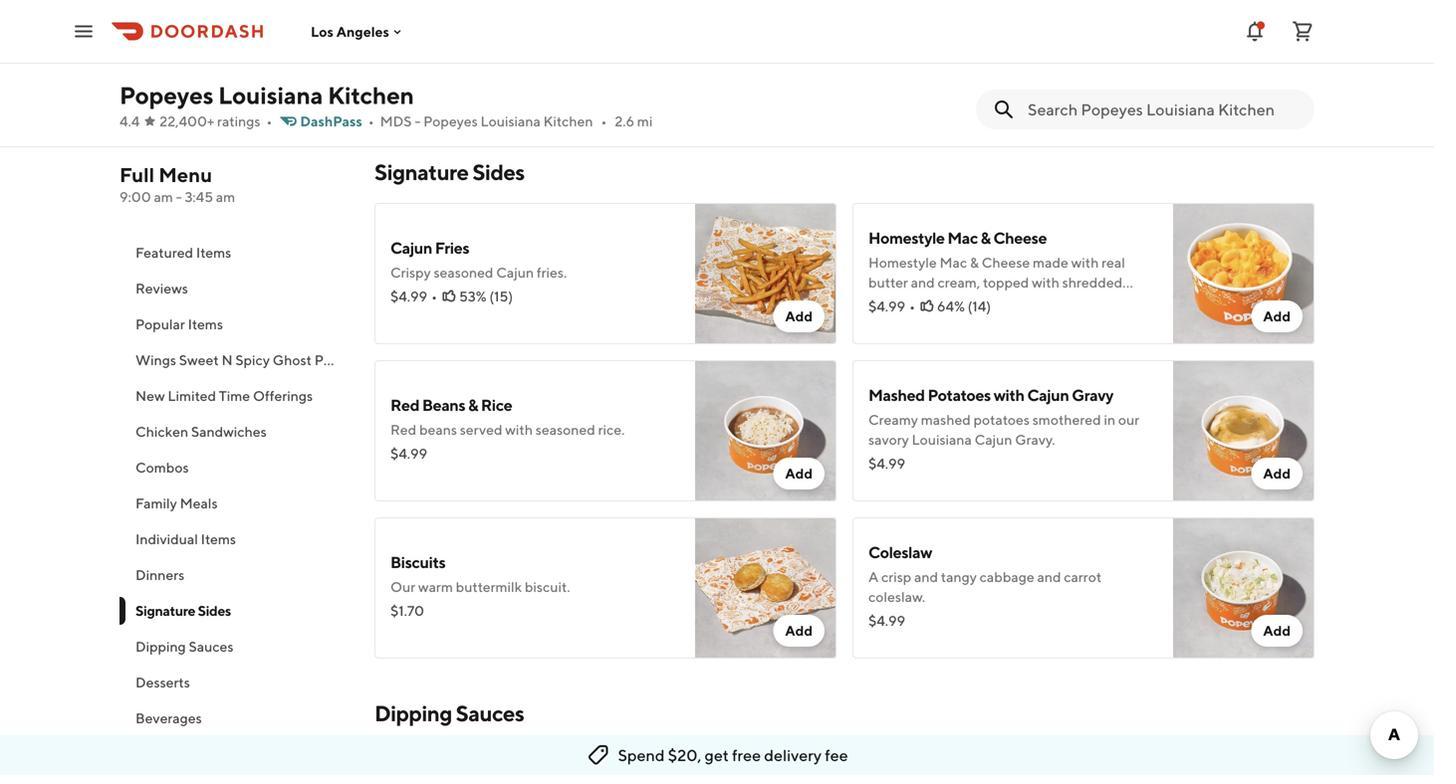 Task type: vqa. For each thing, say whether or not it's contained in the screenshot.
the right signature sides
yes



Task type: describe. For each thing, give the bounding box(es) containing it.
$4.99 • for homestyle
[[869, 298, 915, 315]]

1 vertical spatial sides
[[198, 603, 231, 620]]

beans
[[422, 396, 465, 415]]

0 horizontal spatial signature
[[135, 603, 195, 620]]

served
[[460, 422, 503, 438]]

& for rice
[[468, 396, 478, 415]]

2 am from the left
[[216, 189, 235, 205]]

angeles
[[336, 23, 389, 40]]

(15)
[[489, 288, 513, 305]]

popular items
[[135, 316, 223, 333]]

cajun fries image
[[695, 203, 837, 345]]

individual items button
[[120, 522, 351, 558]]

and left baked
[[916, 294, 940, 311]]

0 vertical spatial cheese
[[994, 229, 1047, 248]]

1 vertical spatial dipping
[[375, 701, 452, 727]]

add button for rice
[[773, 458, 825, 490]]

in
[[1104, 412, 1116, 428]]

individual
[[135, 531, 198, 548]]

mashed
[[921, 412, 971, 428]]

sweet
[[179, 352, 219, 369]]

rice
[[481, 396, 512, 415]]

add for rice
[[785, 466, 813, 482]]

baked
[[943, 294, 983, 311]]

0 vertical spatial mac
[[948, 229, 978, 248]]

reviews
[[135, 280, 188, 297]]

spend $20, get free delivery fee
[[618, 747, 848, 766]]

full
[[120, 163, 155, 187]]

desserts
[[135, 675, 190, 691]]

chicken sandwiches
[[135, 424, 267, 440]]

wings sweet n spicy ghost pepper button
[[120, 343, 361, 379]]

53% (15)
[[459, 288, 513, 305]]

items for featured items
[[196, 245, 231, 261]]

1 red from the top
[[390, 396, 419, 415]]

smothered
[[1033, 412, 1101, 428]]

tangy
[[941, 569, 977, 586]]

made
[[1033, 255, 1069, 271]]

add button for cajun
[[1252, 458, 1303, 490]]

fee
[[825, 747, 848, 766]]

wings sweet n spicy ghost pepper
[[135, 352, 361, 369]]

rice.
[[598, 422, 625, 438]]

0 items, open order cart image
[[1291, 19, 1315, 43]]

0 vertical spatial signature sides
[[375, 159, 525, 185]]

and right crisp
[[914, 569, 938, 586]]

$4.99 inside 'coleslaw a crisp and tangy cabbage and carrot coleslaw. $4.99'
[[869, 613, 906, 630]]

cabbage
[[980, 569, 1035, 586]]

potatoes
[[928, 386, 991, 405]]

pepper
[[314, 352, 361, 369]]

carrot
[[1064, 569, 1102, 586]]

dashpass
[[300, 113, 362, 129]]

los angeles button
[[311, 23, 405, 40]]

1 horizontal spatial signature
[[375, 159, 469, 185]]

biscuits image
[[695, 518, 837, 659]]

add button for seasoned
[[773, 301, 825, 333]]

add for buttermilk
[[785, 623, 813, 640]]

8pc nuggets dinner image
[[695, 0, 837, 118]]

add button for cheese
[[1252, 301, 1303, 333]]

$20,
[[668, 747, 702, 766]]

our
[[1119, 412, 1140, 428]]

red beans & rice image
[[695, 361, 837, 502]]

1 vertical spatial mac
[[940, 255, 967, 271]]

crisp
[[882, 569, 912, 586]]

$4.99 • for cajun
[[390, 288, 437, 305]]

biscuit.
[[525, 579, 570, 596]]

mashed potatoes with cajun gravy creamy mashed potatoes smothered in our savory louisiana cajun gravy. $4.99
[[869, 386, 1140, 472]]

0 vertical spatial popeyes
[[120, 81, 213, 110]]

- inside full menu 9:00 am - 3:45 am
[[176, 189, 182, 205]]

22,400+
[[160, 113, 214, 129]]

1 am from the left
[[154, 189, 173, 205]]

1 vertical spatial sauces
[[456, 701, 524, 727]]

22,400+ ratings •
[[160, 113, 272, 129]]

mashed
[[869, 386, 925, 405]]

potatoes
[[974, 412, 1030, 428]]

2.6
[[615, 113, 635, 129]]

beverages
[[135, 711, 202, 727]]

desserts button
[[120, 665, 351, 701]]

fries.
[[537, 264, 567, 281]]

1 homestyle from the top
[[869, 229, 945, 248]]

n
[[222, 352, 233, 369]]

coleslaw.
[[869, 589, 925, 606]]

ghost
[[273, 352, 312, 369]]

warm
[[418, 579, 453, 596]]

Item Search search field
[[1028, 99, 1299, 121]]

mds - popeyes louisiana kitchen • 2.6 mi
[[380, 113, 653, 129]]

a
[[869, 569, 879, 586]]

1 horizontal spatial dipping sauces
[[375, 701, 524, 727]]

2 homestyle from the top
[[869, 255, 937, 271]]

0 horizontal spatial louisiana
[[218, 81, 323, 110]]

our
[[390, 579, 416, 596]]

1 vertical spatial kitchen
[[544, 113, 593, 129]]

0 horizontal spatial signature sides
[[135, 603, 231, 620]]

menu
[[159, 163, 212, 187]]

family meals button
[[120, 486, 351, 522]]

cheese
[[869, 294, 914, 311]]

wings
[[135, 352, 176, 369]]

with up shredded at the right top of page
[[1071, 255, 1099, 271]]

mi
[[637, 113, 653, 129]]

mds
[[380, 113, 412, 129]]

los
[[311, 23, 334, 40]]

ratings
[[217, 113, 260, 129]]

beverages button
[[120, 701, 351, 737]]

add button for and
[[1252, 616, 1303, 647]]

homestyle mac & cheese image
[[1173, 203, 1315, 345]]

cajun fries crispy seasoned cajun fries.
[[390, 239, 567, 281]]

items for popular items
[[188, 316, 223, 333]]

dipping inside "button"
[[135, 639, 186, 655]]

with down made
[[1032, 274, 1060, 291]]

combos
[[135, 460, 189, 476]]

family
[[135, 496, 177, 512]]

dinners
[[135, 567, 184, 584]]

chicken sandwiches button
[[120, 414, 351, 450]]

offerings
[[253, 388, 313, 404]]

savory
[[869, 432, 909, 448]]

get
[[705, 747, 729, 766]]

featured
[[135, 245, 193, 261]]

spend
[[618, 747, 665, 766]]

red beans & rice red beans served with seasoned rice. $4.99
[[390, 396, 625, 462]]

sandwiches
[[191, 424, 267, 440]]



Task type: locate. For each thing, give the bounding box(es) containing it.
dinners button
[[120, 558, 351, 594]]

• left 53%
[[431, 288, 437, 305]]

0 vertical spatial seasoned
[[434, 264, 494, 281]]

new limited time offerings
[[135, 388, 313, 404]]

sauces inside dipping sauces "button"
[[189, 639, 234, 655]]

0 horizontal spatial kitchen
[[328, 81, 414, 110]]

new
[[135, 388, 165, 404]]

0 horizontal spatial sauces
[[189, 639, 234, 655]]

butter
[[869, 274, 908, 291]]

add for cheese
[[1264, 308, 1291, 325]]

add for cajun
[[1264, 466, 1291, 482]]

1 vertical spatial &
[[970, 255, 979, 271]]

& for cheese
[[981, 229, 991, 248]]

1 horizontal spatial popeyes
[[423, 113, 478, 129]]

0 horizontal spatial -
[[176, 189, 182, 205]]

red left beans
[[390, 422, 417, 438]]

64%
[[937, 298, 965, 315]]

1 horizontal spatial kitchen
[[544, 113, 593, 129]]

sides down dinners button
[[198, 603, 231, 620]]

0 vertical spatial -
[[415, 113, 421, 129]]

cajun up smothered
[[1028, 386, 1069, 405]]

1 horizontal spatial $4.99 •
[[869, 298, 915, 315]]

am right 9:00
[[154, 189, 173, 205]]

am right the 3:45
[[216, 189, 235, 205]]

biscuits our warm buttermilk biscuit. $1.70
[[390, 553, 570, 620]]

featured items
[[135, 245, 231, 261]]

signature sides down mds at left top
[[375, 159, 525, 185]]

- left the 3:45
[[176, 189, 182, 205]]

delivery
[[764, 747, 822, 766]]

1 vertical spatial dipping sauces
[[375, 701, 524, 727]]

and left carrot
[[1037, 569, 1061, 586]]

64% (14)
[[937, 298, 991, 315]]

$4.99 • down crispy
[[390, 288, 437, 305]]

notification bell image
[[1243, 19, 1267, 43]]

2 vertical spatial items
[[201, 531, 236, 548]]

1 vertical spatial popeyes
[[423, 113, 478, 129]]

0 vertical spatial items
[[196, 245, 231, 261]]

$4.99 inside red beans & rice red beans served with seasoned rice. $4.99
[[390, 446, 427, 462]]

kitchen left 2.6
[[544, 113, 593, 129]]

$4.99 • down butter
[[869, 298, 915, 315]]

featured items button
[[120, 235, 351, 271]]

1 horizontal spatial sauces
[[456, 701, 524, 727]]

2 vertical spatial louisiana
[[912, 432, 972, 448]]

popeyes right mds at left top
[[423, 113, 478, 129]]

0 horizontal spatial dipping
[[135, 639, 186, 655]]

popular items button
[[120, 307, 351, 343]]

1 vertical spatial red
[[390, 422, 417, 438]]

seasoned up 53%
[[434, 264, 494, 281]]

1 vertical spatial seasoned
[[536, 422, 595, 438]]

$4.99 down coleslaw.
[[869, 613, 906, 630]]

and
[[911, 274, 935, 291], [916, 294, 940, 311], [914, 569, 938, 586], [1037, 569, 1061, 586]]

1 horizontal spatial dipping
[[375, 701, 452, 727]]

homestyle
[[869, 229, 945, 248], [869, 255, 937, 271]]

sides down mds - popeyes louisiana kitchen • 2.6 mi
[[473, 159, 525, 185]]

signature sides
[[375, 159, 525, 185], [135, 603, 231, 620]]

add for seasoned
[[785, 308, 813, 325]]

0 vertical spatial sides
[[473, 159, 525, 185]]

0 horizontal spatial $4.99 •
[[390, 288, 437, 305]]

new limited time offerings button
[[120, 379, 351, 414]]

1 horizontal spatial sides
[[473, 159, 525, 185]]

items down family meals 'button'
[[201, 531, 236, 548]]

signature down dinners
[[135, 603, 195, 620]]

1 horizontal spatial seasoned
[[536, 422, 595, 438]]

dashpass •
[[300, 113, 374, 129]]

with inside red beans & rice red beans served with seasoned rice. $4.99
[[505, 422, 533, 438]]

sauces
[[189, 639, 234, 655], [456, 701, 524, 727]]

& up cream,
[[970, 255, 979, 271]]

seasoned inside red beans & rice red beans served with seasoned rice. $4.99
[[536, 422, 595, 438]]

open menu image
[[72, 19, 96, 43]]

with up potatoes
[[994, 386, 1025, 405]]

with
[[1071, 255, 1099, 271], [1032, 274, 1060, 291], [994, 386, 1025, 405], [505, 422, 533, 438]]

2 horizontal spatial &
[[981, 229, 991, 248]]

seasoned left the rice.
[[536, 422, 595, 438]]

0 horizontal spatial dipping sauces
[[135, 639, 234, 655]]

individual items
[[135, 531, 236, 548]]

golden
[[1017, 294, 1061, 311]]

0 horizontal spatial seasoned
[[434, 264, 494, 281]]

family meals
[[135, 496, 218, 512]]

0 horizontal spatial popeyes
[[120, 81, 213, 110]]

$4.99 down butter
[[869, 298, 906, 315]]

0 vertical spatial dipping sauces
[[135, 639, 234, 655]]

seasoned inside cajun fries crispy seasoned cajun fries.
[[434, 264, 494, 281]]

real
[[1102, 255, 1126, 271]]

0 vertical spatial homestyle
[[869, 229, 945, 248]]

shredded
[[1063, 274, 1123, 291]]

cajun up (15)
[[496, 264, 534, 281]]

full menu 9:00 am - 3:45 am
[[120, 163, 235, 205]]

1 horizontal spatial -
[[415, 113, 421, 129]]

1 vertical spatial items
[[188, 316, 223, 333]]

0 vertical spatial &
[[981, 229, 991, 248]]

1 vertical spatial homestyle
[[869, 255, 937, 271]]

items up reviews button
[[196, 245, 231, 261]]

items inside button
[[201, 531, 236, 548]]

with down the rice
[[505, 422, 533, 438]]

2 red from the top
[[390, 422, 417, 438]]

1 vertical spatial -
[[176, 189, 182, 205]]

1 horizontal spatial louisiana
[[481, 113, 541, 129]]

0 horizontal spatial sides
[[198, 603, 231, 620]]

&
[[981, 229, 991, 248], [970, 255, 979, 271], [468, 396, 478, 415]]

and right butter
[[911, 274, 935, 291]]

$4.99 •
[[390, 288, 437, 305], [869, 298, 915, 315]]

combos button
[[120, 450, 351, 486]]

0 vertical spatial kitchen
[[328, 81, 414, 110]]

items for individual items
[[201, 531, 236, 548]]

1 horizontal spatial signature sides
[[375, 159, 525, 185]]

dipping
[[135, 639, 186, 655], [375, 701, 452, 727]]

add button for buttermilk
[[773, 616, 825, 647]]

53%
[[459, 288, 487, 305]]

kitchen up mds at left top
[[328, 81, 414, 110]]

cheese up made
[[994, 229, 1047, 248]]

signature down mds at left top
[[375, 159, 469, 185]]

until
[[985, 294, 1014, 311]]

0 horizontal spatial &
[[468, 396, 478, 415]]

popular
[[135, 316, 185, 333]]

• left 2.6
[[601, 113, 607, 129]]

1 vertical spatial cheese
[[982, 255, 1030, 271]]

• left 64%
[[910, 298, 915, 315]]

gravy
[[1072, 386, 1114, 405]]

mashed potatoes with cajun gravy image
[[1173, 361, 1315, 502]]

items up sweet
[[188, 316, 223, 333]]

los angeles
[[311, 23, 389, 40]]

1 horizontal spatial &
[[970, 255, 979, 271]]

0 vertical spatial red
[[390, 396, 419, 415]]

chicken
[[135, 424, 188, 440]]

signature sides down dinners
[[135, 603, 231, 620]]

•
[[266, 113, 272, 129], [368, 113, 374, 129], [601, 113, 607, 129], [431, 288, 437, 305], [910, 298, 915, 315]]

0 vertical spatial louisiana
[[218, 81, 323, 110]]

0 vertical spatial sauces
[[189, 639, 234, 655]]

add for and
[[1264, 623, 1291, 640]]

buttermilk
[[456, 579, 522, 596]]

time
[[219, 388, 250, 404]]

reviews button
[[120, 271, 351, 307]]

& left the rice
[[468, 396, 478, 415]]

dipping sauces button
[[120, 630, 351, 665]]

dipping sauces inside "button"
[[135, 639, 234, 655]]

add
[[785, 308, 813, 325], [1264, 308, 1291, 325], [785, 466, 813, 482], [1264, 466, 1291, 482], [785, 623, 813, 640], [1264, 623, 1291, 640]]

coleslaw image
[[1173, 518, 1315, 659]]

red left beans in the left of the page
[[390, 396, 419, 415]]

2 horizontal spatial louisiana
[[912, 432, 972, 448]]

red
[[390, 396, 419, 415], [390, 422, 417, 438]]

1 vertical spatial signature
[[135, 603, 195, 620]]

meals
[[180, 496, 218, 512]]

popeyes up the 22,400+ on the left top of the page
[[120, 81, 213, 110]]

• left mds at left top
[[368, 113, 374, 129]]

1 horizontal spatial am
[[216, 189, 235, 205]]

cajun up crispy
[[390, 239, 432, 258]]

mac
[[948, 229, 978, 248], [940, 255, 967, 271]]

cajun down potatoes
[[975, 432, 1013, 448]]

cheese
[[994, 229, 1047, 248], [982, 255, 1030, 271]]

& up topped
[[981, 229, 991, 248]]

brown.
[[1064, 294, 1107, 311]]

0 horizontal spatial am
[[154, 189, 173, 205]]

- right mds at left top
[[415, 113, 421, 129]]

popeyes louisiana kitchen
[[120, 81, 414, 110]]

louisiana
[[218, 81, 323, 110], [481, 113, 541, 129], [912, 432, 972, 448]]

cheese up topped
[[982, 255, 1030, 271]]

0 vertical spatial dipping
[[135, 639, 186, 655]]

gravy.
[[1015, 432, 1055, 448]]

$1.70
[[390, 603, 424, 620]]

-
[[415, 113, 421, 129], [176, 189, 182, 205]]

limited
[[168, 388, 216, 404]]

free
[[732, 747, 761, 766]]

3:45
[[185, 189, 213, 205]]

spicy
[[235, 352, 270, 369]]

4.4
[[120, 113, 140, 129]]

9:00
[[120, 189, 151, 205]]

fries
[[435, 239, 469, 258]]

topped
[[983, 274, 1029, 291]]

& inside red beans & rice red beans served with seasoned rice. $4.99
[[468, 396, 478, 415]]

crispy
[[390, 264, 431, 281]]

0 vertical spatial signature
[[375, 159, 469, 185]]

$4.99 down crispy
[[390, 288, 427, 305]]

• down popeyes louisiana kitchen
[[266, 113, 272, 129]]

sides
[[473, 159, 525, 185], [198, 603, 231, 620]]

1 vertical spatial signature sides
[[135, 603, 231, 620]]

2 vertical spatial &
[[468, 396, 478, 415]]

$4.99 inside mashed potatoes with cajun gravy creamy mashed potatoes smothered in our savory louisiana cajun gravy. $4.99
[[869, 456, 906, 472]]

sweet and spicy wings  sauce image
[[695, 745, 837, 776]]

$4.99 down beans
[[390, 446, 427, 462]]

$4.99 down 'savory'
[[869, 456, 906, 472]]

1 vertical spatial louisiana
[[481, 113, 541, 129]]

with inside mashed potatoes with cajun gravy creamy mashed potatoes smothered in our savory louisiana cajun gravy. $4.99
[[994, 386, 1025, 405]]

coleslaw a crisp and tangy cabbage and carrot coleslaw. $4.99
[[869, 543, 1102, 630]]

creamy
[[869, 412, 918, 428]]

louisiana inside mashed potatoes with cajun gravy creamy mashed potatoes smothered in our savory louisiana cajun gravy. $4.99
[[912, 432, 972, 448]]



